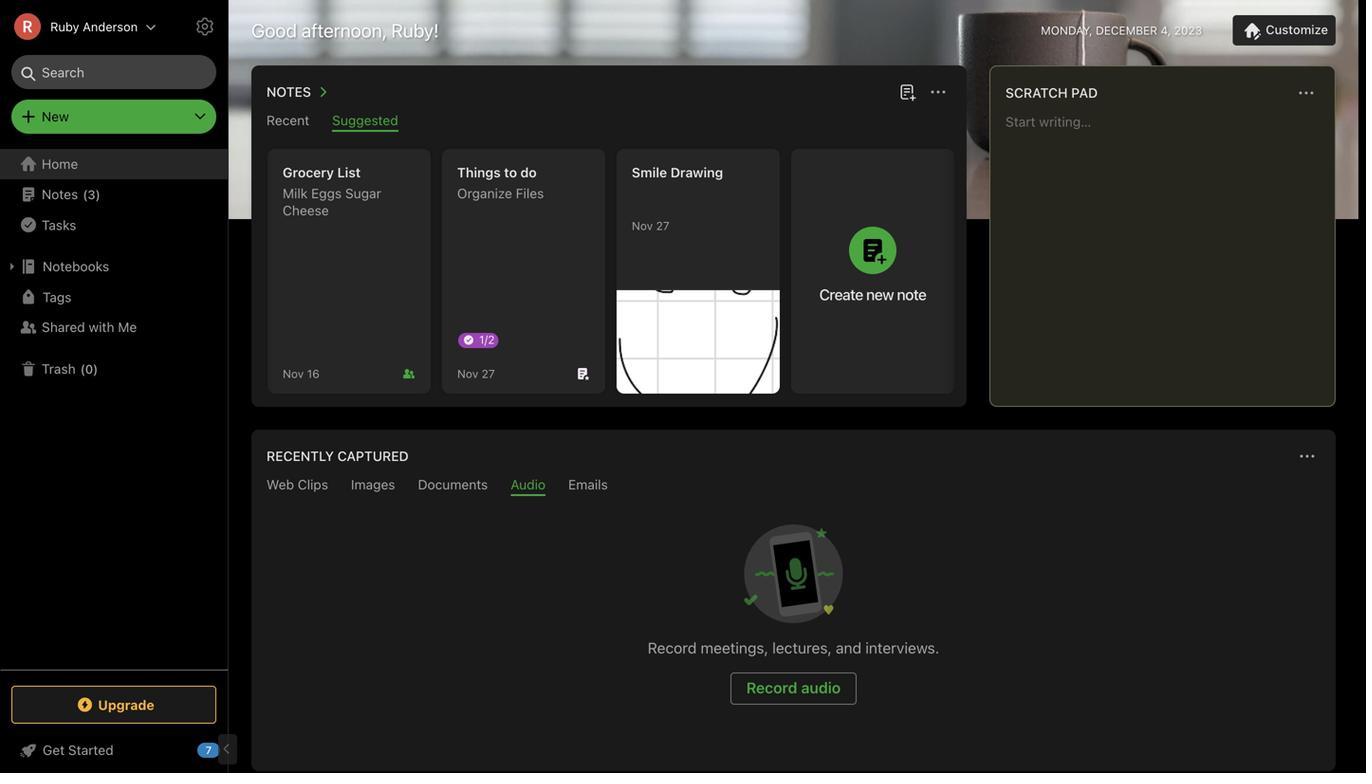 Task type: vqa. For each thing, say whether or not it's contained in the screenshot.
Tags
yes



Task type: locate. For each thing, give the bounding box(es) containing it.
click to collapse image
[[221, 739, 235, 761]]

0 vertical spatial (
[[83, 187, 88, 201]]

upgrade button
[[11, 686, 216, 724]]

27 down 1/2
[[482, 367, 495, 381]]

1 horizontal spatial notes
[[267, 84, 311, 100]]

0 vertical spatial more actions image
[[1296, 82, 1319, 104]]

nov 27 down 1/2
[[458, 367, 495, 381]]

tags button
[[0, 282, 227, 312]]

0 vertical spatial nov 27
[[632, 219, 670, 233]]

shared
[[42, 319, 85, 335]]

scratch pad
[[1006, 85, 1099, 101]]

smile drawing
[[632, 165, 724, 180]]

record
[[648, 639, 697, 657], [747, 679, 798, 697]]

) inside notes ( 3 )
[[96, 187, 100, 201]]

1 vertical spatial record
[[747, 679, 798, 697]]

0 horizontal spatial record
[[648, 639, 697, 657]]

tree containing home
[[0, 149, 228, 669]]

note
[[898, 286, 927, 304]]

anderson
[[83, 19, 138, 34]]

web clips tab
[[267, 477, 328, 496]]

2 horizontal spatial nov
[[632, 219, 653, 233]]

notes inside button
[[267, 84, 311, 100]]

0 horizontal spatial notes
[[42, 187, 78, 202]]

0 vertical spatial )
[[96, 187, 100, 201]]

1 horizontal spatial record
[[747, 679, 798, 697]]

eggs
[[311, 186, 342, 201]]

tab list
[[255, 112, 964, 132], [255, 477, 1333, 496]]

things to do organize files
[[458, 165, 544, 201]]

trash
[[42, 361, 76, 377]]

suggested
[[332, 112, 398, 128]]

create new note
[[820, 286, 927, 304]]

thumbnail image
[[617, 290, 780, 394]]

record left meetings,
[[648, 639, 697, 657]]

1 vertical spatial more actions image
[[1297, 445, 1320, 468]]

Account field
[[0, 8, 157, 46]]

notes ( 3 )
[[42, 187, 100, 202]]

tab list for notes
[[255, 112, 964, 132]]

monday,
[[1042, 24, 1093, 37]]

(
[[83, 187, 88, 201], [80, 362, 85, 376]]

audio
[[511, 477, 546, 493]]

( down home link
[[83, 187, 88, 201]]

recently captured button
[[263, 445, 409, 468]]

)
[[96, 187, 100, 201], [93, 362, 98, 376]]

0 vertical spatial record
[[648, 639, 697, 657]]

0 vertical spatial notes
[[267, 84, 311, 100]]

16
[[307, 367, 320, 381]]

record down record meetings, lectures, and interviews.
[[747, 679, 798, 697]]

upgrade
[[98, 697, 154, 713]]

notes button
[[263, 81, 334, 103]]

pad
[[1072, 85, 1099, 101]]

scratch
[[1006, 85, 1068, 101]]

tab list containing web clips
[[255, 477, 1333, 496]]

ruby!
[[392, 19, 439, 41]]

more actions image for recently captured
[[1297, 445, 1320, 468]]

( inside trash ( 0 )
[[80, 362, 85, 376]]

started
[[68, 743, 114, 758]]

) right trash
[[93, 362, 98, 376]]

1 vertical spatial (
[[80, 362, 85, 376]]

1 vertical spatial notes
[[42, 187, 78, 202]]

audio tab panel
[[252, 496, 1337, 772]]

0
[[85, 362, 93, 376]]

more actions field for scratch pad
[[1294, 80, 1320, 106]]

None search field
[[25, 55, 203, 89]]

Help and Learning task checklist field
[[0, 736, 228, 766]]

1 vertical spatial )
[[93, 362, 98, 376]]

) down home link
[[96, 187, 100, 201]]

( right trash
[[80, 362, 85, 376]]

1 horizontal spatial 27
[[657, 219, 670, 233]]

things
[[458, 165, 501, 180]]

recent
[[267, 112, 310, 128]]

images
[[351, 477, 395, 493]]

web clips
[[267, 477, 328, 493]]

2 tab list from the top
[[255, 477, 1333, 496]]

lectures,
[[773, 639, 832, 657]]

nov 27 down smile
[[632, 219, 670, 233]]

notes up recent
[[267, 84, 311, 100]]

) for notes
[[96, 187, 100, 201]]

expand notebooks image
[[5, 259, 20, 274]]

notes down home
[[42, 187, 78, 202]]

record inside button
[[747, 679, 798, 697]]

drawing
[[671, 165, 724, 180]]

nov 27
[[632, 219, 670, 233], [458, 367, 495, 381]]

images tab
[[351, 477, 395, 496]]

1 vertical spatial tab list
[[255, 477, 1333, 496]]

recent tab
[[267, 112, 310, 132]]

1 horizontal spatial nov
[[458, 367, 479, 381]]

0 vertical spatial 27
[[657, 219, 670, 233]]

recently captured
[[267, 449, 409, 464]]

1 vertical spatial nov 27
[[458, 367, 495, 381]]

7
[[206, 745, 212, 757]]

home link
[[0, 149, 228, 179]]

) inside trash ( 0 )
[[93, 362, 98, 376]]

to
[[504, 165, 517, 180]]

ruby
[[50, 19, 79, 34]]

notes
[[267, 84, 311, 100], [42, 187, 78, 202]]

0 vertical spatial tab list
[[255, 112, 964, 132]]

home
[[42, 156, 78, 172]]

customize
[[1267, 23, 1329, 37]]

More actions field
[[926, 79, 952, 105], [1294, 80, 1320, 106], [1295, 443, 1321, 470]]

Start writing… text field
[[1006, 114, 1335, 391]]

record meetings, lectures, and interviews.
[[648, 639, 940, 657]]

2023
[[1175, 24, 1203, 37]]

3
[[88, 187, 96, 201]]

shared with me link
[[0, 312, 227, 343]]

tasks button
[[0, 210, 227, 240]]

tab list containing recent
[[255, 112, 964, 132]]

27
[[657, 219, 670, 233], [482, 367, 495, 381]]

( inside notes ( 3 )
[[83, 187, 88, 201]]

grocery
[[283, 165, 334, 180]]

ruby anderson
[[50, 19, 138, 34]]

recently
[[267, 449, 334, 464]]

organize
[[458, 186, 513, 201]]

( for notes
[[83, 187, 88, 201]]

notebooks link
[[0, 252, 227, 282]]

monday, december 4, 2023
[[1042, 24, 1203, 37]]

more actions image
[[1296, 82, 1319, 104], [1297, 445, 1320, 468]]

27 down smile
[[657, 219, 670, 233]]

1 tab list from the top
[[255, 112, 964, 132]]

afternoon,
[[302, 19, 387, 41]]

tree
[[0, 149, 228, 669]]

4,
[[1161, 24, 1172, 37]]

get
[[43, 743, 65, 758]]

nov
[[632, 219, 653, 233], [283, 367, 304, 381], [458, 367, 479, 381]]

get started
[[43, 743, 114, 758]]

0 horizontal spatial 27
[[482, 367, 495, 381]]



Task type: describe. For each thing, give the bounding box(es) containing it.
( for trash
[[80, 362, 85, 376]]

and
[[836, 639, 862, 657]]

suggested tab panel
[[252, 132, 971, 407]]

tab list for recently captured
[[255, 477, 1333, 496]]

tasks
[[42, 217, 76, 233]]

notebooks
[[43, 259, 109, 274]]

files
[[516, 186, 544, 201]]

more actions image
[[927, 81, 950, 103]]

new
[[42, 109, 69, 124]]

0 horizontal spatial nov 27
[[458, 367, 495, 381]]

me
[[118, 319, 137, 335]]

trash ( 0 )
[[42, 361, 98, 377]]

tags
[[43, 289, 72, 305]]

more actions image for scratch pad
[[1296, 82, 1319, 104]]

settings image
[[194, 15, 216, 38]]

emails tab
[[569, 477, 608, 496]]

december
[[1097, 24, 1158, 37]]

audio
[[802, 679, 841, 697]]

do
[[521, 165, 537, 180]]

1 horizontal spatial nov 27
[[632, 219, 670, 233]]

create
[[820, 286, 864, 304]]

web
[[267, 477, 294, 493]]

customize button
[[1233, 15, 1337, 46]]

interviews.
[[866, 639, 940, 657]]

scratch pad button
[[1002, 82, 1099, 104]]

captured
[[338, 449, 409, 464]]

list
[[338, 165, 361, 180]]

meetings,
[[701, 639, 769, 657]]

audio tab
[[511, 477, 546, 496]]

milk
[[283, 186, 308, 201]]

notes for notes
[[267, 84, 311, 100]]

documents tab
[[418, 477, 488, 496]]

notes for notes ( 3 )
[[42, 187, 78, 202]]

shared with me
[[42, 319, 137, 335]]

with
[[89, 319, 114, 335]]

smile
[[632, 165, 668, 180]]

new button
[[11, 100, 216, 134]]

1/2
[[479, 333, 495, 346]]

suggested tab
[[332, 112, 398, 132]]

record for record meetings, lectures, and interviews.
[[648, 639, 697, 657]]

record for record audio
[[747, 679, 798, 697]]

nov 16
[[283, 367, 320, 381]]

create new note button
[[792, 149, 955, 394]]

1 vertical spatial 27
[[482, 367, 495, 381]]

0 horizontal spatial nov
[[283, 367, 304, 381]]

documents
[[418, 477, 488, 493]]

grocery list milk eggs sugar cheese
[[283, 165, 381, 218]]

Search text field
[[25, 55, 203, 89]]

) for trash
[[93, 362, 98, 376]]

cheese
[[283, 203, 329, 218]]

emails
[[569, 477, 608, 493]]

sugar
[[345, 186, 381, 201]]

record audio
[[747, 679, 841, 697]]

good
[[252, 19, 297, 41]]

good afternoon, ruby!
[[252, 19, 439, 41]]

record audio button
[[731, 673, 857, 705]]

clips
[[298, 477, 328, 493]]

more actions field for recently captured
[[1295, 443, 1321, 470]]

new
[[867, 286, 894, 304]]



